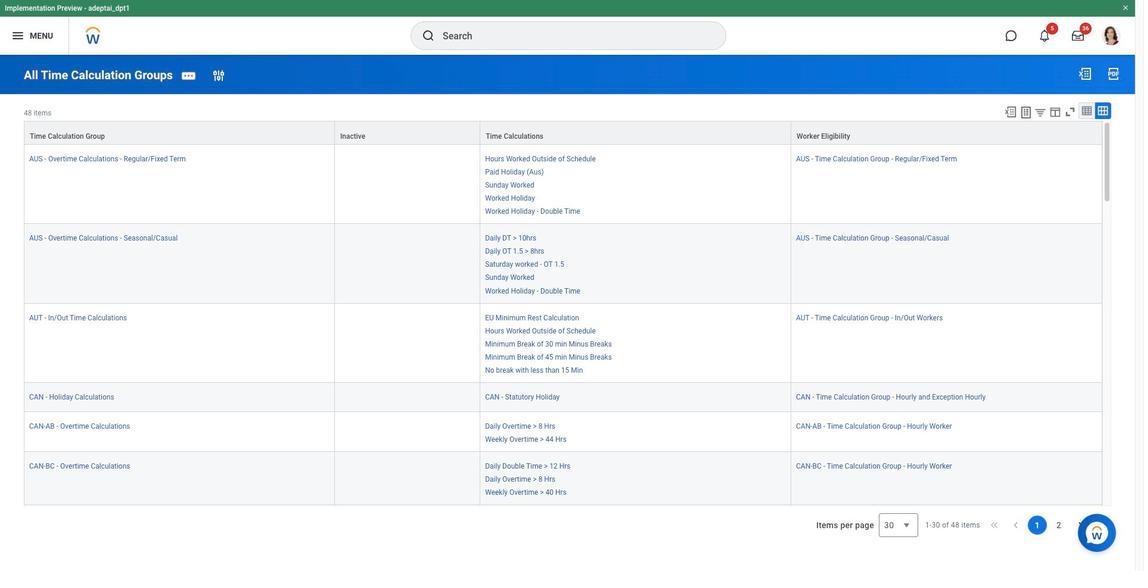 Task type: describe. For each thing, give the bounding box(es) containing it.
items selected list for cell related to 7th row from the top
[[485, 460, 590, 498]]

table image
[[1081, 105, 1093, 117]]

chevron 2x right small image
[[1096, 520, 1108, 532]]

1 row from the top
[[24, 121, 1103, 145]]

view printable version (pdf) image
[[1107, 67, 1121, 81]]

cell for fourth row
[[335, 304, 481, 383]]

chevron 2x left small image
[[989, 520, 1001, 532]]

justify image
[[11, 29, 25, 43]]

export to excel image
[[1078, 67, 1093, 81]]

inbox large image
[[1072, 30, 1084, 42]]

5 row from the top
[[24, 383, 1103, 412]]

select to filter grid data image
[[1034, 106, 1047, 118]]

export to excel image
[[1004, 105, 1018, 118]]

Search Workday  search field
[[443, 23, 702, 49]]

export to worksheets image
[[1019, 105, 1034, 120]]

fullscreen image
[[1064, 105, 1077, 118]]

items selected list for sixth row from the top's cell
[[485, 420, 586, 445]]

items per page element
[[815, 507, 919, 545]]

pagination element
[[926, 507, 1112, 545]]

status inside pagination element
[[926, 521, 981, 530]]

notifications large image
[[1039, 30, 1051, 42]]

cell for 4th row from the bottom
[[335, 383, 481, 412]]

6 row from the top
[[24, 412, 1103, 453]]

cell for sixth row from the top
[[335, 412, 481, 453]]

close environment banner image
[[1122, 4, 1130, 11]]



Task type: locate. For each thing, give the bounding box(es) containing it.
banner
[[0, 0, 1136, 55]]

cell for 7th row from the top
[[335, 453, 481, 506]]

list
[[1028, 516, 1069, 535]]

cell
[[335, 145, 481, 224], [335, 224, 481, 304], [335, 304, 481, 383], [335, 383, 481, 412], [335, 412, 481, 453], [335, 453, 481, 506], [24, 506, 335, 535], [335, 506, 481, 535], [481, 506, 792, 535], [792, 506, 1103, 535]]

click to view/edit grid preferences image
[[1049, 105, 1062, 118]]

4 row from the top
[[24, 304, 1103, 383]]

3 items selected list from the top
[[485, 312, 631, 376]]

status
[[926, 521, 981, 530]]

profile logan mcneil image
[[1102, 26, 1121, 48]]

expand table image
[[1097, 105, 1109, 117]]

chevron right small image
[[1075, 520, 1087, 532]]

cell for first row from the bottom of the page
[[335, 506, 481, 535]]

items selected list for cell related to 6th row from the bottom of the page
[[485, 232, 600, 296]]

items selected list for cell for fourth row
[[485, 312, 631, 376]]

chevron left small image
[[1010, 520, 1022, 532]]

2 row from the top
[[24, 145, 1103, 224]]

cell for 6th row from the bottom of the page
[[335, 224, 481, 304]]

items selected list
[[485, 152, 615, 216], [485, 232, 600, 296], [485, 312, 631, 376], [485, 420, 586, 445], [485, 460, 590, 498]]

2 items selected list from the top
[[485, 232, 600, 296]]

search image
[[421, 29, 436, 43]]

items selected list for cell related to seventh row from the bottom
[[485, 152, 615, 216]]

toolbar
[[999, 102, 1112, 121]]

list inside pagination element
[[1028, 516, 1069, 535]]

change selection image
[[212, 68, 226, 83]]

5 items selected list from the top
[[485, 460, 590, 498]]

3 row from the top
[[24, 224, 1103, 304]]

all time calculation groups element
[[24, 68, 173, 82]]

4 items selected list from the top
[[485, 420, 586, 445]]

7 row from the top
[[24, 453, 1103, 506]]

8 row from the top
[[24, 506, 1103, 535]]

main content
[[0, 55, 1136, 572]]

cell for seventh row from the bottom
[[335, 145, 481, 224]]

1 items selected list from the top
[[485, 152, 615, 216]]

row
[[24, 121, 1103, 145], [24, 145, 1103, 224], [24, 224, 1103, 304], [24, 304, 1103, 383], [24, 383, 1103, 412], [24, 412, 1103, 453], [24, 453, 1103, 506], [24, 506, 1103, 535]]



Task type: vqa. For each thing, say whether or not it's contained in the screenshot.
5th items selected List from the bottom of the page
yes



